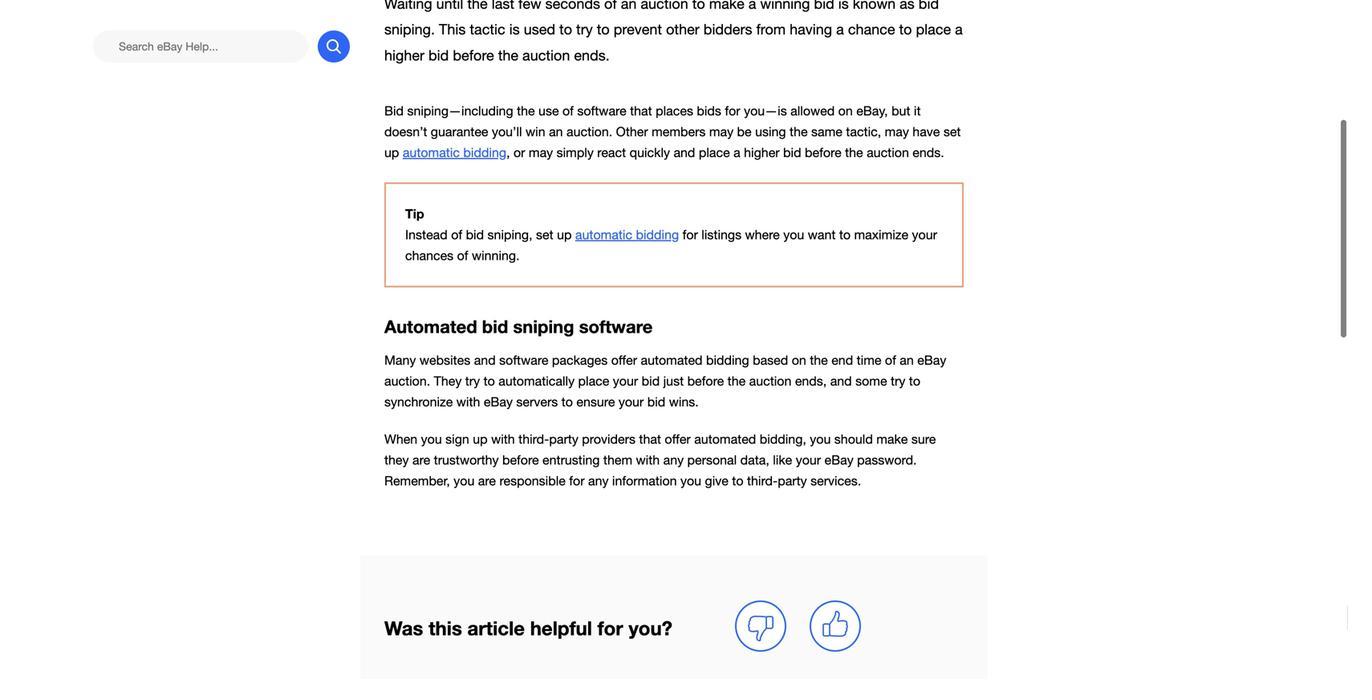 Task type: describe. For each thing, give the bounding box(es) containing it.
1 vertical spatial are
[[478, 474, 496, 489]]

bid left just
[[642, 374, 660, 389]]

remember,
[[384, 474, 450, 489]]

places
[[656, 103, 693, 118]]

automatically
[[499, 374, 575, 389]]

automatic bidding , or may simply react quickly and place a higher bid before the auction ends.
[[403, 145, 944, 160]]

set
[[944, 124, 961, 139]]

an inside the many websites and software packages offer automated bidding based on the end time of an ebay auction. they try to automatically place your bid just before the auction ends, and some try to synchronize with ebay servers to ensure your bid wins.
[[900, 353, 914, 368]]

personal
[[687, 453, 737, 468]]

doesn't
[[384, 124, 427, 139]]

sniping, set
[[488, 228, 553, 242]]

1 vertical spatial ebay
[[484, 395, 513, 410]]

to right "some"
[[909, 374, 921, 389]]

was this article helpful for you?
[[384, 617, 673, 640]]

other
[[666, 21, 700, 38]]

want
[[808, 228, 836, 242]]

based
[[753, 353, 788, 368]]

this
[[439, 21, 466, 38]]

was
[[384, 617, 423, 640]]

before inside when you sign up with third-party providers that offer automated bidding, you should make sure they are trustworthy before entrusting them with any personal data, like your ebay password. remember, you are responsible for any information you give to third-party services.
[[502, 453, 539, 468]]

just
[[663, 374, 684, 389]]

may have
[[885, 124, 940, 139]]

chance
[[848, 21, 895, 38]]

an inside the 'bid sniping—including the use of software that places bids for you—is allowed on ebay, but it doesn't guarantee you'll win an auction. other members may be using the same tactic, may have set up'
[[549, 124, 563, 139]]

the down tactic
[[498, 47, 519, 64]]

responsible
[[500, 474, 566, 489]]

same
[[811, 124, 843, 139]]

automated
[[384, 316, 477, 337]]

you left give
[[681, 474, 702, 489]]

0 vertical spatial is
[[839, 0, 849, 12]]

1 vertical spatial place
[[699, 145, 730, 160]]

that inside when you sign up with third-party providers that offer automated bidding, you should make sure they are trustworthy before entrusting them with any personal data, like your ebay password. remember, you are responsible for any information you give to third-party services.
[[639, 432, 661, 447]]

place inside waiting until the last few seconds of an auction to make a winning bid is known as bid sniping. this tactic is used to try to prevent other bidders from having a chance to place a higher bid before the auction ends.
[[916, 21, 951, 38]]

2 vertical spatial and
[[830, 374, 852, 389]]

it
[[914, 103, 921, 118]]

for inside for listings where you want to maximize your chances of winning.
[[683, 228, 698, 242]]

some
[[856, 374, 887, 389]]

bid left sniping
[[482, 316, 508, 337]]

auction inside the many websites and software packages offer automated bidding based on the end time of an ebay auction. they try to automatically place your bid just before the auction ends, and some try to synchronize with ebay servers to ensure your bid wins.
[[749, 374, 792, 389]]

should
[[835, 432, 873, 447]]

tactic,
[[846, 124, 881, 139]]

bid inside tip instead of bid sniping, set up automatic bidding
[[466, 228, 484, 242]]

give
[[705, 474, 729, 489]]

chances
[[405, 249, 454, 263]]

to down seconds
[[559, 21, 572, 38]]

ends,
[[795, 374, 827, 389]]

automated bid sniping software
[[384, 316, 653, 337]]

ebay inside when you sign up with third-party providers that offer automated bidding, you should make sure they are trustworthy before entrusting them with any personal data, like your ebay password. remember, you are responsible for any information you give to third-party services.
[[825, 453, 854, 468]]

tactic
[[470, 21, 505, 38]]

they
[[384, 453, 409, 468]]

winning
[[760, 0, 810, 12]]

password.
[[857, 453, 917, 468]]

may inside the 'bid sniping—including the use of software that places bids for you—is allowed on ebay, but it doesn't guarantee you'll win an auction. other members may be using the same tactic, may have set up'
[[709, 124, 734, 139]]

you?
[[629, 617, 673, 640]]

0 horizontal spatial try
[[465, 374, 480, 389]]

win
[[526, 124, 545, 139]]

be
[[737, 124, 752, 139]]

your inside the many websites and software packages offer automated bidding based on the end time of an ebay auction. they try to automatically place your bid just before the auction ends, and some try to synchronize with ebay servers to ensure your bid wins.
[[613, 374, 638, 389]]

2 vertical spatial with
[[636, 453, 660, 468]]

winning.
[[472, 249, 520, 263]]

websites
[[420, 353, 471, 368]]

0 vertical spatial any
[[663, 453, 684, 468]]

as
[[900, 0, 915, 12]]

prevent
[[614, 21, 662, 38]]

time
[[857, 353, 882, 368]]

0 vertical spatial third-
[[519, 432, 549, 447]]

software for sniping
[[579, 316, 653, 337]]

sure
[[912, 432, 936, 447]]

1 vertical spatial any
[[588, 474, 609, 489]]

use
[[539, 103, 559, 118]]

services.
[[811, 474, 861, 489]]

try inside waiting until the last few seconds of an auction to make a winning bid is known as bid sniping. this tactic is used to try to prevent other bidders from having a chance to place a higher bid before the auction ends.
[[576, 21, 593, 38]]

before inside the many websites and software packages offer automated bidding based on the end time of an ebay auction. they try to automatically place your bid just before the auction ends, and some try to synchronize with ebay servers to ensure your bid wins.
[[687, 374, 724, 389]]

the right just
[[728, 374, 746, 389]]

tip
[[405, 206, 424, 222]]

1 horizontal spatial party
[[778, 474, 807, 489]]

this
[[429, 617, 462, 640]]

to right they
[[484, 374, 495, 389]]

of inside the many websites and software packages offer automated bidding based on the end time of an ebay auction. they try to automatically place your bid just before the auction ends, and some try to synchronize with ebay servers to ensure your bid wins.
[[885, 353, 896, 368]]

on inside the 'bid sniping—including the use of software that places bids for you—is allowed on ebay, but it doesn't guarantee you'll win an auction. other members may be using the same tactic, may have set up'
[[838, 103, 853, 118]]

until
[[436, 0, 463, 12]]

providers
[[582, 432, 636, 447]]

ebay,
[[857, 103, 888, 118]]

last
[[492, 0, 514, 12]]

when you sign up with third-party providers that offer automated bidding, you should make sure they are trustworthy before entrusting them with any personal data, like your ebay password. remember, you are responsible for any information you give to third-party services.
[[384, 432, 936, 489]]

having
[[790, 21, 832, 38]]

automated inside the many websites and software packages offer automated bidding based on the end time of an ebay auction. they try to automatically place your bid just before the auction ends, and some try to synchronize with ebay servers to ensure your bid wins.
[[641, 353, 703, 368]]

maximize
[[854, 228, 909, 242]]

0 vertical spatial bidding
[[463, 145, 506, 160]]

sniping—including
[[407, 103, 513, 118]]

other
[[616, 124, 648, 139]]

auction. inside the many websites and software packages offer automated bidding based on the end time of an ebay auction. they try to automatically place your bid just before the auction ends, and some try to synchronize with ebay servers to ensure your bid wins.
[[384, 374, 430, 389]]

of inside for listings where you want to maximize your chances of winning.
[[457, 249, 468, 263]]

when
[[384, 432, 418, 447]]

they
[[434, 374, 462, 389]]

helpful
[[530, 617, 592, 640]]

listings
[[702, 228, 742, 242]]

to inside when you sign up with third-party providers that offer automated bidding, you should make sure they are trustworthy before entrusting them with any personal data, like your ebay password. remember, you are responsible for any information you give to third-party services.
[[732, 474, 744, 489]]

1 horizontal spatial and
[[674, 145, 695, 160]]

react
[[597, 145, 626, 160]]

end
[[832, 353, 853, 368]]

or
[[514, 145, 525, 160]]

of inside waiting until the last few seconds of an auction to make a winning bid is known as bid sniping. this tactic is used to try to prevent other bidders from having a chance to place a higher bid before the auction ends.
[[604, 0, 617, 12]]

the up ends,
[[810, 353, 828, 368]]

many
[[384, 353, 416, 368]]

for inside the 'bid sniping—including the use of software that places bids for you—is allowed on ebay, but it doesn't guarantee you'll win an auction. other members may be using the same tactic, may have set up'
[[725, 103, 740, 118]]

bid down this
[[429, 47, 449, 64]]

sign
[[446, 432, 469, 447]]



Task type: vqa. For each thing, say whether or not it's contained in the screenshot.
the having
yes



Task type: locate. For each thing, give the bounding box(es) containing it.
higher down sniping.
[[384, 47, 425, 64]]

0 horizontal spatial ebay
[[484, 395, 513, 410]]

0 horizontal spatial are
[[413, 453, 430, 468]]

few
[[519, 0, 541, 12]]

0 horizontal spatial bidding
[[463, 145, 506, 160]]

offer up ensure your
[[611, 353, 637, 368]]

automatic inside tip instead of bid sniping, set up automatic bidding
[[575, 228, 632, 242]]

third- down servers
[[519, 432, 549, 447]]

you
[[783, 228, 804, 242], [421, 432, 442, 447], [810, 432, 831, 447], [454, 474, 475, 489], [681, 474, 702, 489]]

that right providers
[[639, 432, 661, 447]]

ebay right time
[[918, 353, 947, 368]]

software inside the 'bid sniping—including the use of software that places bids for you—is allowed on ebay, but it doesn't guarantee you'll win an auction. other members may be using the same tactic, may have set up'
[[577, 103, 627, 118]]

try
[[576, 21, 593, 38], [465, 374, 480, 389], [891, 374, 906, 389]]

simply
[[557, 145, 594, 160]]

any down "them"
[[588, 474, 609, 489]]

1 horizontal spatial with
[[491, 432, 515, 447]]

0 vertical spatial your
[[912, 228, 937, 242]]

bid
[[814, 0, 835, 12], [919, 0, 939, 12], [429, 47, 449, 64], [783, 145, 801, 160], [466, 228, 484, 242], [482, 316, 508, 337], [642, 374, 660, 389], [647, 395, 666, 410]]

1 vertical spatial higher
[[744, 145, 780, 160]]

bidding
[[463, 145, 506, 160], [636, 228, 679, 242], [706, 353, 749, 368]]

bidding,
[[760, 432, 806, 447]]

the
[[467, 0, 488, 12], [498, 47, 519, 64], [517, 103, 535, 118], [790, 124, 808, 139], [845, 145, 863, 160], [810, 353, 828, 368], [728, 374, 746, 389]]

1 vertical spatial with
[[491, 432, 515, 447]]

1 vertical spatial ends.
[[913, 145, 944, 160]]

1 vertical spatial may
[[529, 145, 553, 160]]

2 horizontal spatial try
[[891, 374, 906, 389]]

ebay
[[918, 353, 947, 368], [484, 395, 513, 410], [825, 453, 854, 468]]

make up bidders
[[709, 0, 745, 12]]

to right want
[[839, 228, 851, 242]]

where
[[745, 228, 780, 242]]

software up other
[[577, 103, 627, 118]]

offer inside when you sign up with third-party providers that offer automated bidding, you should make sure they are trustworthy before entrusting them with any personal data, like your ebay password. remember, you are responsible for any information you give to third-party services.
[[665, 432, 691, 447]]

1 vertical spatial third-
[[747, 474, 778, 489]]

1 horizontal spatial auction.
[[567, 124, 613, 139]]

party down like
[[778, 474, 807, 489]]

0 vertical spatial ends.
[[574, 47, 610, 64]]

0 vertical spatial are
[[413, 453, 430, 468]]

packages
[[552, 353, 608, 368]]

and down end
[[830, 374, 852, 389]]

1 horizontal spatial offer
[[665, 432, 691, 447]]

bid sniping—including the use of software that places bids for you—is allowed on ebay, but it doesn't guarantee you'll win an auction. other members may be using the same tactic, may have set up
[[384, 103, 961, 160]]

bidders
[[704, 21, 752, 38]]

1 vertical spatial offer
[[665, 432, 691, 447]]

servers
[[516, 395, 558, 410]]

for left listings
[[683, 228, 698, 242]]

0 horizontal spatial higher
[[384, 47, 425, 64]]

before down tactic
[[453, 47, 494, 64]]

0 vertical spatial automatic
[[403, 145, 460, 160]]

up inside the 'bid sniping—including the use of software that places bids for you—is allowed on ebay, but it doesn't guarantee you'll win an auction. other members may be using the same tactic, may have set up'
[[384, 145, 399, 160]]

bids
[[697, 103, 721, 118]]

Search eBay Help... text field
[[93, 30, 308, 63]]

1 vertical spatial that
[[639, 432, 661, 447]]

on up ends,
[[792, 353, 806, 368]]

2 vertical spatial place
[[578, 374, 609, 389]]

software
[[577, 103, 627, 118], [579, 316, 653, 337], [499, 353, 549, 368]]

2 horizontal spatial and
[[830, 374, 852, 389]]

is left 'used'
[[509, 21, 520, 38]]

auction. inside the 'bid sniping—including the use of software that places bids for you—is allowed on ebay, but it doesn't guarantee you'll win an auction. other members may be using the same tactic, may have set up'
[[567, 124, 613, 139]]

the left use
[[517, 103, 535, 118]]

from
[[756, 21, 786, 38]]

automated
[[641, 353, 703, 368], [694, 432, 756, 447]]

0 horizontal spatial party
[[549, 432, 579, 447]]

waiting
[[384, 0, 432, 12]]

0 vertical spatial software
[[577, 103, 627, 118]]

0 vertical spatial offer
[[611, 353, 637, 368]]

1 horizontal spatial try
[[576, 21, 593, 38]]

make up password.
[[877, 432, 908, 447]]

place
[[916, 21, 951, 38], [699, 145, 730, 160], [578, 374, 609, 389]]

ensure your
[[577, 395, 644, 410]]

to down as
[[899, 21, 912, 38]]

ends.
[[574, 47, 610, 64], [913, 145, 944, 160]]

1 horizontal spatial may
[[709, 124, 734, 139]]

your
[[912, 228, 937, 242], [613, 374, 638, 389], [796, 453, 821, 468]]

1 horizontal spatial automatic
[[575, 228, 632, 242]]

ends. inside waiting until the last few seconds of an auction to make a winning bid is known as bid sniping. this tactic is used to try to prevent other bidders from having a chance to place a higher bid before the auction ends.
[[574, 47, 610, 64]]

bidding inside tip instead of bid sniping, set up automatic bidding
[[636, 228, 679, 242]]

try down seconds
[[576, 21, 593, 38]]

that inside the 'bid sniping—including the use of software that places bids for you—is allowed on ebay, but it doesn't guarantee you'll win an auction. other members may be using the same tactic, may have set up'
[[630, 103, 652, 118]]

for right bids
[[725, 103, 740, 118]]

and down members
[[674, 145, 695, 160]]

2 vertical spatial bidding
[[706, 353, 749, 368]]

2 vertical spatial software
[[499, 353, 549, 368]]

any
[[663, 453, 684, 468], [588, 474, 609, 489]]

higher inside waiting until the last few seconds of an auction to make a winning bid is known as bid sniping. this tactic is used to try to prevent other bidders from having a chance to place a higher bid before the auction ends.
[[384, 47, 425, 64]]

up
[[384, 145, 399, 160], [557, 228, 572, 242], [473, 432, 488, 447]]

to right give
[[732, 474, 744, 489]]

1 vertical spatial is
[[509, 21, 520, 38]]

bid up winning.
[[466, 228, 484, 242]]

waiting until the last few seconds of an auction to make a winning bid is known as bid sniping. this tactic is used to try to prevent other bidders from having a chance to place a higher bid before the auction ends.
[[384, 0, 963, 64]]

0 horizontal spatial any
[[588, 474, 609, 489]]

1 horizontal spatial any
[[663, 453, 684, 468]]

to
[[692, 0, 705, 12], [559, 21, 572, 38], [597, 21, 610, 38], [899, 21, 912, 38], [839, 228, 851, 242], [484, 374, 495, 389], [909, 374, 921, 389], [562, 395, 573, 410], [732, 474, 744, 489]]

and
[[674, 145, 695, 160], [474, 353, 496, 368], [830, 374, 852, 389]]

for listings where you want to maximize your chances of winning.
[[405, 228, 937, 263]]

members
[[652, 124, 706, 139]]

your right like
[[796, 453, 821, 468]]

that
[[630, 103, 652, 118], [639, 432, 661, 447]]

0 vertical spatial ebay
[[918, 353, 947, 368]]

up right sniping, set
[[557, 228, 572, 242]]

the up tactic
[[467, 0, 488, 12]]

with up trustworthy
[[491, 432, 515, 447]]

2 vertical spatial your
[[796, 453, 821, 468]]

any up the information
[[663, 453, 684, 468]]

auction down based
[[749, 374, 792, 389]]

guarantee
[[431, 124, 488, 139]]

your inside when you sign up with third-party providers that offer automated bidding, you should make sure they are trustworthy before entrusting them with any personal data, like your ebay password. remember, you are responsible for any information you give to third-party services.
[[796, 453, 821, 468]]

automatic bidding link
[[403, 145, 506, 160], [575, 228, 679, 242]]

offer down wins.
[[665, 432, 691, 447]]

place right chance
[[916, 21, 951, 38]]

third- down data,
[[747, 474, 778, 489]]

for down the entrusting
[[569, 474, 585, 489]]

up inside tip instead of bid sniping, set up automatic bidding
[[557, 228, 572, 242]]

0 vertical spatial up
[[384, 145, 399, 160]]

1 vertical spatial automatic
[[575, 228, 632, 242]]

of right instead
[[451, 228, 462, 242]]

used
[[524, 21, 555, 38]]

party up the entrusting
[[549, 432, 579, 447]]

bid down just
[[647, 395, 666, 410]]

0 horizontal spatial may
[[529, 145, 553, 160]]

with inside the many websites and software packages offer automated bidding based on the end time of an ebay auction. they try to automatically place your bid just before the auction ends, and some try to synchronize with ebay servers to ensure your bid wins.
[[456, 395, 480, 410]]

to left prevent
[[597, 21, 610, 38]]

allowed
[[791, 103, 835, 118]]

software up packages
[[579, 316, 653, 337]]

the down tactic,
[[845, 145, 863, 160]]

2 vertical spatial ebay
[[825, 453, 854, 468]]

ends. down may have
[[913, 145, 944, 160]]

0 horizontal spatial on
[[792, 353, 806, 368]]

automated inside when you sign up with third-party providers that offer automated bidding, you should make sure they are trustworthy before entrusting them with any personal data, like your ebay password. remember, you are responsible for any information you give to third-party services.
[[694, 432, 756, 447]]

1 vertical spatial up
[[557, 228, 572, 242]]

many websites and software packages offer automated bidding based on the end time of an ebay auction. they try to automatically place your bid just before the auction ends, and some try to synchronize with ebay servers to ensure your bid wins.
[[384, 353, 947, 410]]

that up other
[[630, 103, 652, 118]]

of
[[604, 0, 617, 12], [563, 103, 574, 118], [451, 228, 462, 242], [457, 249, 468, 263], [885, 353, 896, 368]]

article
[[468, 617, 525, 640]]

may left be
[[709, 124, 734, 139]]

bid up having
[[814, 0, 835, 12]]

seconds
[[546, 0, 600, 12]]

1 horizontal spatial automatic bidding link
[[575, 228, 679, 242]]

your right maximize
[[912, 228, 937, 242]]

1 vertical spatial on
[[792, 353, 806, 368]]

but
[[892, 103, 911, 118]]

auction. up the 'simply' at the left of page
[[567, 124, 613, 139]]

0 vertical spatial higher
[[384, 47, 425, 64]]

are down trustworthy
[[478, 474, 496, 489]]

ends. down seconds
[[574, 47, 610, 64]]

to inside for listings where you want to maximize your chances of winning.
[[839, 228, 851, 242]]

0 horizontal spatial an
[[549, 124, 563, 139]]

party
[[549, 432, 579, 447], [778, 474, 807, 489]]

your inside for listings where you want to maximize your chances of winning.
[[912, 228, 937, 242]]

0 horizontal spatial automatic bidding link
[[403, 145, 506, 160]]

0 horizontal spatial your
[[613, 374, 638, 389]]

0 horizontal spatial offer
[[611, 353, 637, 368]]

2 horizontal spatial ebay
[[918, 353, 947, 368]]

of right time
[[885, 353, 896, 368]]

before
[[453, 47, 494, 64], [805, 145, 842, 160], [687, 374, 724, 389], [502, 453, 539, 468]]

2 horizontal spatial up
[[557, 228, 572, 242]]

you'll
[[492, 124, 522, 139]]

2 horizontal spatial place
[[916, 21, 951, 38]]

bidding for tip
[[636, 228, 679, 242]]

sniping
[[513, 316, 574, 337]]

0 horizontal spatial ends.
[[574, 47, 610, 64]]

0 vertical spatial party
[[549, 432, 579, 447]]

higher
[[384, 47, 425, 64], [744, 145, 780, 160]]

you left sign
[[421, 432, 442, 447]]

make inside waiting until the last few seconds of an auction to make a winning bid is known as bid sniping. this tactic is used to try to prevent other bidders from having a chance to place a higher bid before the auction ends.
[[709, 0, 745, 12]]

1 horizontal spatial ebay
[[825, 453, 854, 468]]

1 horizontal spatial higher
[[744, 145, 780, 160]]

0 horizontal spatial with
[[456, 395, 480, 410]]

is left known
[[839, 0, 849, 12]]

2 horizontal spatial your
[[912, 228, 937, 242]]

sniping.
[[384, 21, 435, 38]]

before down same
[[805, 145, 842, 160]]

information
[[612, 474, 677, 489]]

0 vertical spatial may
[[709, 124, 734, 139]]

auction
[[641, 0, 688, 12], [523, 47, 570, 64], [867, 145, 909, 160], [749, 374, 792, 389]]

bidding for many
[[706, 353, 749, 368]]

1 vertical spatial bidding
[[636, 228, 679, 242]]

,
[[506, 145, 510, 160]]

before up responsible
[[502, 453, 539, 468]]

0 vertical spatial make
[[709, 0, 745, 12]]

1 vertical spatial automatic bidding link
[[575, 228, 679, 242]]

0 horizontal spatial automatic
[[403, 145, 460, 160]]

make inside when you sign up with third-party providers that offer automated bidding, you should make sure they are trustworthy before entrusting them with any personal data, like your ebay password. remember, you are responsible for any information you give to third-party services.
[[877, 432, 908, 447]]

are up remember,
[[413, 453, 430, 468]]

bid down using
[[783, 145, 801, 160]]

0 vertical spatial auction.
[[567, 124, 613, 139]]

an up prevent
[[621, 0, 637, 12]]

a
[[749, 0, 756, 12], [836, 21, 844, 38], [955, 21, 963, 38], [734, 145, 741, 160]]

on inside the many websites and software packages offer automated bidding based on the end time of an ebay auction. they try to automatically place your bid just before the auction ends, and some try to synchronize with ebay servers to ensure your bid wins.
[[792, 353, 806, 368]]

1 horizontal spatial an
[[621, 0, 637, 12]]

you inside for listings where you want to maximize your chances of winning.
[[783, 228, 804, 242]]

1 vertical spatial auction.
[[384, 374, 430, 389]]

try right they
[[465, 374, 480, 389]]

offer inside the many websites and software packages offer automated bidding based on the end time of an ebay auction. they try to automatically place your bid just before the auction ends, and some try to synchronize with ebay servers to ensure your bid wins.
[[611, 353, 637, 368]]

1 horizontal spatial is
[[839, 0, 849, 12]]

of inside the 'bid sniping—including the use of software that places bids for you—is allowed on ebay, but it doesn't guarantee you'll win an auction. other members may be using the same tactic, may have set up'
[[563, 103, 574, 118]]

auction. down many at the bottom of the page
[[384, 374, 430, 389]]

you—is
[[744, 103, 787, 118]]

to up other
[[692, 0, 705, 12]]

and right 'websites'
[[474, 353, 496, 368]]

1 vertical spatial make
[[877, 432, 908, 447]]

1 horizontal spatial place
[[699, 145, 730, 160]]

0 vertical spatial place
[[916, 21, 951, 38]]

1 vertical spatial software
[[579, 316, 653, 337]]

may
[[709, 124, 734, 139], [529, 145, 553, 160]]

entrusting
[[543, 453, 600, 468]]

before up wins.
[[687, 374, 724, 389]]

bidding left listings
[[636, 228, 679, 242]]

before inside waiting until the last few seconds of an auction to make a winning bid is known as bid sniping. this tactic is used to try to prevent other bidders from having a chance to place a higher bid before the auction ends.
[[453, 47, 494, 64]]

of inside tip instead of bid sniping, set up automatic bidding
[[451, 228, 462, 242]]

1 horizontal spatial third-
[[747, 474, 778, 489]]

them
[[603, 453, 633, 468]]

automated up personal
[[694, 432, 756, 447]]

place inside the many websites and software packages offer automated bidding based on the end time of an ebay auction. they try to automatically place your bid just before the auction ends, and some try to synchronize with ebay servers to ensure your bid wins.
[[578, 374, 609, 389]]

with up the information
[[636, 453, 660, 468]]

1 horizontal spatial make
[[877, 432, 908, 447]]

of up prevent
[[604, 0, 617, 12]]

make
[[709, 0, 745, 12], [877, 432, 908, 447]]

quickly
[[630, 145, 670, 160]]

0 horizontal spatial up
[[384, 145, 399, 160]]

software for and
[[499, 353, 549, 368]]

bid
[[384, 103, 404, 118]]

1 horizontal spatial ends.
[[913, 145, 944, 160]]

software up automatically
[[499, 353, 549, 368]]

your up ensure your
[[613, 374, 638, 389]]

0 horizontal spatial place
[[578, 374, 609, 389]]

known
[[853, 0, 896, 12]]

1 vertical spatial party
[[778, 474, 807, 489]]

software inside the many websites and software packages offer automated bidding based on the end time of an ebay auction. they try to automatically place your bid just before the auction ends, and some try to synchronize with ebay servers to ensure your bid wins.
[[499, 353, 549, 368]]

1 vertical spatial and
[[474, 353, 496, 368]]

of right use
[[563, 103, 574, 118]]

1 vertical spatial an
[[549, 124, 563, 139]]

third-
[[519, 432, 549, 447], [747, 474, 778, 489]]

tip instead of bid sniping, set up automatic bidding
[[405, 206, 679, 242]]

the down allowed
[[790, 124, 808, 139]]

1 horizontal spatial bidding
[[636, 228, 679, 242]]

ebay up services.
[[825, 453, 854, 468]]

bidding left based
[[706, 353, 749, 368]]

for left you?
[[598, 617, 623, 640]]

auction up other
[[641, 0, 688, 12]]

0 horizontal spatial is
[[509, 21, 520, 38]]

you left should
[[810, 432, 831, 447]]

0 vertical spatial automatic bidding link
[[403, 145, 506, 160]]

place down packages
[[578, 374, 609, 389]]

up right sign
[[473, 432, 488, 447]]

0 vertical spatial with
[[456, 395, 480, 410]]

automatic
[[403, 145, 460, 160], [575, 228, 632, 242]]

an right win
[[549, 124, 563, 139]]

on left the ebay,
[[838, 103, 853, 118]]

try right "some"
[[891, 374, 906, 389]]

ebay left servers
[[484, 395, 513, 410]]

trustworthy
[[434, 453, 499, 468]]

1 vertical spatial automated
[[694, 432, 756, 447]]

0 vertical spatial automated
[[641, 353, 703, 368]]

automated up just
[[641, 353, 703, 368]]

1 horizontal spatial up
[[473, 432, 488, 447]]

place down members
[[699, 145, 730, 160]]

1 horizontal spatial your
[[796, 453, 821, 468]]

bid right as
[[919, 0, 939, 12]]

up inside when you sign up with third-party providers that offer automated bidding, you should make sure they are trustworthy before entrusting them with any personal data, like your ebay password. remember, you are responsible for any information you give to third-party services.
[[473, 432, 488, 447]]

bidding inside the many websites and software packages offer automated bidding based on the end time of an ebay auction. they try to automatically place your bid just before the auction ends, and some try to synchronize with ebay servers to ensure your bid wins.
[[706, 353, 749, 368]]

of left winning.
[[457, 249, 468, 263]]

auction down 'used'
[[523, 47, 570, 64]]

instead
[[405, 228, 448, 242]]

0 vertical spatial and
[[674, 145, 695, 160]]

to right servers
[[562, 395, 573, 410]]

auction down tactic,
[[867, 145, 909, 160]]

you down trustworthy
[[454, 474, 475, 489]]

2 horizontal spatial an
[[900, 353, 914, 368]]

an inside waiting until the last few seconds of an auction to make a winning bid is known as bid sniping. this tactic is used to try to prevent other bidders from having a chance to place a higher bid before the auction ends.
[[621, 0, 637, 12]]

like
[[773, 453, 792, 468]]

2 vertical spatial up
[[473, 432, 488, 447]]

wins.
[[669, 395, 699, 410]]

bidding down 'you'll'
[[463, 145, 506, 160]]

for inside when you sign up with third-party providers that offer automated bidding, you should make sure they are trustworthy before entrusting them with any personal data, like your ebay password. remember, you are responsible for any information you give to third-party services.
[[569, 474, 585, 489]]

may right or
[[529, 145, 553, 160]]

0 horizontal spatial and
[[474, 353, 496, 368]]

with down they
[[456, 395, 480, 410]]

0 vertical spatial an
[[621, 0, 637, 12]]

higher down using
[[744, 145, 780, 160]]

synchronize
[[384, 395, 453, 410]]

1 vertical spatial your
[[613, 374, 638, 389]]



